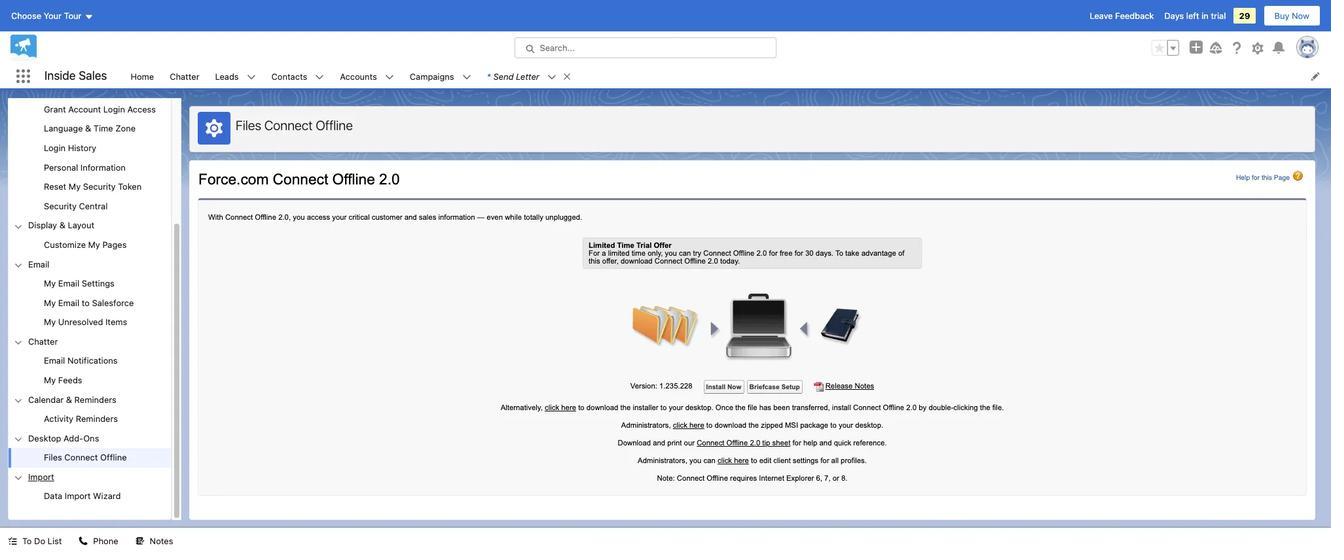 Task type: vqa. For each thing, say whether or not it's contained in the screenshot.


Task type: describe. For each thing, give the bounding box(es) containing it.
phone button
[[71, 529, 126, 555]]

account
[[68, 104, 101, 115]]

my up security central
[[69, 182, 81, 192]]

accounts list item
[[332, 64, 402, 88]]

contacts
[[272, 71, 307, 82]]

email down customize
[[28, 259, 49, 270]]

token
[[118, 182, 142, 192]]

my unresolved items link
[[44, 317, 127, 329]]

grant account login access link
[[44, 104, 156, 116]]

sales
[[79, 69, 107, 83]]

notes
[[150, 536, 173, 547]]

files inside tree item
[[44, 453, 62, 463]]

customize my pages link
[[44, 240, 127, 251]]

text default image for accounts
[[385, 73, 394, 82]]

pages
[[102, 240, 127, 250]]

zone
[[115, 123, 136, 134]]

activity reminders
[[44, 414, 118, 425]]

my email settings
[[44, 278, 115, 289]]

trial
[[1211, 10, 1226, 21]]

login inside 'link'
[[44, 143, 66, 153]]

& for display
[[59, 220, 65, 231]]

send
[[494, 71, 514, 82]]

my for my email to salesforce
[[44, 298, 56, 308]]

notes button
[[127, 529, 181, 555]]

personal information link
[[44, 162, 126, 174]]

choose
[[11, 10, 41, 21]]

email up my email to salesforce
[[58, 278, 79, 289]]

choose your tour
[[11, 10, 82, 21]]

login history
[[44, 143, 96, 153]]

email notifications link
[[44, 356, 118, 367]]

search...
[[540, 43, 575, 53]]

reminders inside activity reminders link
[[76, 414, 118, 425]]

now
[[1292, 10, 1310, 21]]

my email to salesforce
[[44, 298, 134, 308]]

text default image inside phone button
[[79, 537, 88, 546]]

1 horizontal spatial offline
[[316, 118, 353, 133]]

0 vertical spatial login
[[103, 104, 125, 115]]

days left in trial
[[1165, 10, 1226, 21]]

activity
[[44, 414, 73, 425]]

1 horizontal spatial chatter
[[170, 71, 199, 82]]

phone
[[93, 536, 118, 547]]

*
[[487, 71, 491, 82]]

text default image down search... at the top
[[562, 72, 572, 81]]

data import wizard link
[[44, 492, 121, 503]]

home
[[131, 71, 154, 82]]

central
[[79, 201, 108, 211]]

personal
[[44, 162, 78, 173]]

customize my pages
[[44, 240, 127, 250]]

security central link
[[44, 201, 108, 212]]

text default image right letter
[[547, 73, 557, 82]]

1 horizontal spatial files connect offline
[[236, 118, 353, 133]]

chatter tree item
[[9, 333, 171, 391]]

desktop add-ons link
[[28, 433, 99, 445]]

external credentials image
[[9, 81, 171, 100]]

wizard
[[93, 492, 121, 502]]

time
[[94, 123, 113, 134]]

list item containing *
[[479, 64, 578, 88]]

files connect offline link
[[44, 453, 127, 464]]

feedback
[[1116, 10, 1154, 21]]

campaigns list item
[[402, 64, 479, 88]]

ons
[[83, 433, 99, 444]]

settings
[[82, 278, 115, 289]]

campaigns link
[[402, 64, 462, 88]]

calendar
[[28, 395, 64, 405]]

tour
[[64, 10, 82, 21]]

leave
[[1090, 10, 1113, 21]]

my unresolved items
[[44, 317, 127, 328]]

choose your tour button
[[10, 5, 94, 26]]

1 horizontal spatial connect
[[264, 118, 313, 133]]

to
[[22, 536, 32, 547]]

history
[[68, 143, 96, 153]]

data
[[44, 492, 62, 502]]

calendar & reminders tree item
[[9, 391, 171, 429]]

leads link
[[207, 64, 247, 88]]

my inside display & layout tree item
[[88, 240, 100, 250]]

display & layout
[[28, 220, 94, 231]]

home link
[[123, 64, 162, 88]]

information
[[80, 162, 126, 173]]

text default image inside notes button
[[135, 537, 145, 546]]

reset my security token
[[44, 182, 142, 192]]

grant
[[44, 104, 66, 115]]



Task type: locate. For each thing, give the bounding box(es) containing it.
reset
[[44, 182, 66, 192]]

group containing my email settings
[[9, 275, 171, 333]]

security down 'information'
[[83, 182, 116, 192]]

text default image left *
[[462, 73, 471, 82]]

import
[[28, 472, 54, 483], [65, 492, 91, 502]]

personal information
[[44, 162, 126, 173]]

to do list button
[[0, 529, 70, 555]]

text default image left the to
[[8, 537, 17, 546]]

offline inside tree item
[[100, 453, 127, 463]]

text default image inside to do list button
[[8, 537, 17, 546]]

to
[[82, 298, 90, 308]]

files down leads list item
[[236, 118, 261, 133]]

my inside chatter tree item
[[44, 375, 56, 386]]

& for calendar
[[66, 395, 72, 405]]

files down desktop
[[44, 453, 62, 463]]

1 vertical spatial reminders
[[76, 414, 118, 425]]

leave feedback
[[1090, 10, 1154, 21]]

1 horizontal spatial security
[[83, 182, 116, 192]]

0 vertical spatial reminders
[[74, 395, 116, 405]]

layout
[[68, 220, 94, 231]]

desktop add-ons tree item
[[9, 429, 171, 468]]

setup tree tree
[[9, 0, 171, 520]]

security central
[[44, 201, 108, 211]]

security inside reset my security token link
[[83, 182, 116, 192]]

1 horizontal spatial import
[[65, 492, 91, 502]]

files connect offline inside tree item
[[44, 453, 127, 463]]

display & layout tree item
[[9, 216, 171, 255]]

text default image for leads
[[247, 73, 256, 82]]

campaigns
[[410, 71, 454, 82]]

search... button
[[515, 37, 777, 58]]

text default image left the notes
[[135, 537, 145, 546]]

connect down contacts link
[[264, 118, 313, 133]]

my for my feeds
[[44, 375, 56, 386]]

login history link
[[44, 143, 96, 154]]

0 vertical spatial files
[[236, 118, 261, 133]]

0 horizontal spatial files
[[44, 453, 62, 463]]

group containing email notifications
[[9, 352, 171, 391]]

1 vertical spatial chatter
[[28, 337, 58, 347]]

0 horizontal spatial files connect offline
[[44, 453, 127, 463]]

to do list
[[22, 536, 62, 547]]

access
[[127, 104, 156, 115]]

& left layout
[[59, 220, 65, 231]]

list
[[123, 64, 1332, 88]]

my for my email settings
[[44, 278, 56, 289]]

connect inside tree item
[[64, 453, 98, 463]]

1 horizontal spatial login
[[103, 104, 125, 115]]

text default image
[[562, 72, 572, 81], [462, 73, 471, 82], [547, 73, 557, 82], [8, 537, 17, 546]]

display & layout link
[[28, 220, 94, 232]]

accounts
[[340, 71, 377, 82]]

group
[[9, 0, 171, 216], [1152, 40, 1180, 56], [9, 275, 171, 333], [9, 352, 171, 391]]

calendar & reminders link
[[28, 395, 116, 406]]

display
[[28, 220, 57, 231]]

0 vertical spatial chatter link
[[162, 64, 207, 88]]

my feeds
[[44, 375, 82, 386]]

security up display & layout
[[44, 201, 77, 211]]

text default image right leads
[[247, 73, 256, 82]]

leads list item
[[207, 64, 264, 88]]

my email to salesforce link
[[44, 298, 134, 309]]

1 vertical spatial files
[[44, 453, 62, 463]]

connect down add-
[[64, 453, 98, 463]]

& left time
[[85, 123, 91, 134]]

chatter link right home
[[162, 64, 207, 88]]

salesforce
[[92, 298, 134, 308]]

email tree item
[[9, 255, 171, 333]]

my email settings link
[[44, 278, 115, 290]]

0 vertical spatial security
[[83, 182, 116, 192]]

& inside group
[[85, 123, 91, 134]]

accounts link
[[332, 64, 385, 88]]

group containing grant account login access
[[9, 0, 171, 216]]

inside
[[45, 69, 76, 83]]

my left "pages"
[[88, 240, 100, 250]]

email up the my feeds
[[44, 356, 65, 366]]

1 horizontal spatial files
[[236, 118, 261, 133]]

import tree item
[[9, 468, 171, 507]]

buy now button
[[1264, 5, 1321, 26]]

text default image
[[247, 73, 256, 82], [315, 73, 324, 82], [385, 73, 394, 82], [79, 537, 88, 546], [135, 537, 145, 546]]

text default image right contacts on the top of page
[[315, 73, 324, 82]]

language & time zone link
[[44, 123, 136, 135]]

0 vertical spatial offline
[[316, 118, 353, 133]]

email left to
[[58, 298, 79, 308]]

0 horizontal spatial &
[[59, 220, 65, 231]]

letter
[[516, 71, 540, 82]]

your
[[44, 10, 62, 21]]

offline
[[316, 118, 353, 133], [100, 453, 127, 463]]

notifications
[[67, 356, 118, 366]]

reminders inside "calendar & reminders" link
[[74, 395, 116, 405]]

data import wizard
[[44, 492, 121, 502]]

my down email 'link'
[[44, 278, 56, 289]]

reset my security token link
[[44, 182, 142, 193]]

text default image inside leads list item
[[247, 73, 256, 82]]

0 horizontal spatial import
[[28, 472, 54, 483]]

2 horizontal spatial &
[[85, 123, 91, 134]]

email link
[[28, 259, 49, 271]]

1 vertical spatial login
[[44, 143, 66, 153]]

0 horizontal spatial connect
[[64, 453, 98, 463]]

reminders up activity reminders
[[74, 395, 116, 405]]

1 vertical spatial security
[[44, 201, 77, 211]]

items
[[105, 317, 127, 328]]

text default image inside accounts list item
[[385, 73, 394, 82]]

offline up import "tree item"
[[100, 453, 127, 463]]

my left 'unresolved'
[[44, 317, 56, 328]]

0 horizontal spatial offline
[[100, 453, 127, 463]]

files connect offline tree item
[[9, 449, 171, 468]]

chatter
[[170, 71, 199, 82], [28, 337, 58, 347]]

chatter up email notifications
[[28, 337, 58, 347]]

0 horizontal spatial chatter link
[[28, 337, 58, 348]]

leads
[[215, 71, 239, 82]]

feeds
[[58, 375, 82, 386]]

0 horizontal spatial security
[[44, 201, 77, 211]]

security
[[83, 182, 116, 192], [44, 201, 77, 211]]

0 vertical spatial connect
[[264, 118, 313, 133]]

1 vertical spatial &
[[59, 220, 65, 231]]

my feeds link
[[44, 375, 82, 387]]

import link
[[28, 472, 54, 484]]

security inside 'security central' link
[[44, 201, 77, 211]]

text default image inside campaigns list item
[[462, 73, 471, 82]]

days
[[1165, 10, 1184, 21]]

1 vertical spatial import
[[65, 492, 91, 502]]

text default image left phone at left bottom
[[79, 537, 88, 546]]

email inside chatter tree item
[[44, 356, 65, 366]]

do
[[34, 536, 45, 547]]

left
[[1187, 10, 1200, 21]]

offline down accounts link
[[316, 118, 353, 133]]

& down feeds on the bottom left of page
[[66, 395, 72, 405]]

email notifications
[[44, 356, 118, 366]]

chatter inside tree item
[[28, 337, 58, 347]]

list containing home
[[123, 64, 1332, 88]]

chatter link up email notifications
[[28, 337, 58, 348]]

reminders up ons
[[76, 414, 118, 425]]

unresolved
[[58, 317, 103, 328]]

desktop
[[28, 433, 61, 444]]

my for my unresolved items
[[44, 317, 56, 328]]

0 vertical spatial import
[[28, 472, 54, 483]]

0 horizontal spatial login
[[44, 143, 66, 153]]

list
[[48, 536, 62, 547]]

0 horizontal spatial chatter
[[28, 337, 58, 347]]

contacts link
[[264, 64, 315, 88]]

login up time
[[103, 104, 125, 115]]

my down my email settings link
[[44, 298, 56, 308]]

my
[[69, 182, 81, 192], [88, 240, 100, 250], [44, 278, 56, 289], [44, 298, 56, 308], [44, 317, 56, 328], [44, 375, 56, 386]]

import right data at the bottom of page
[[65, 492, 91, 502]]

0 vertical spatial &
[[85, 123, 91, 134]]

1 horizontal spatial chatter link
[[162, 64, 207, 88]]

1 vertical spatial connect
[[64, 453, 98, 463]]

files connect offline
[[236, 118, 353, 133], [44, 453, 127, 463]]

language
[[44, 123, 83, 134]]

desktop add-ons
[[28, 433, 99, 444]]

chatter right home link
[[170, 71, 199, 82]]

leave feedback link
[[1090, 10, 1154, 21]]

1 vertical spatial files connect offline
[[44, 453, 127, 463]]

* send letter
[[487, 71, 540, 82]]

files connect offline down ons
[[44, 453, 127, 463]]

calendar & reminders
[[28, 395, 116, 405]]

files connect offline down contacts list item
[[236, 118, 353, 133]]

my up calendar
[[44, 375, 56, 386]]

contacts list item
[[264, 64, 332, 88]]

0 vertical spatial chatter
[[170, 71, 199, 82]]

1 vertical spatial offline
[[100, 453, 127, 463]]

customize
[[44, 240, 86, 250]]

1 horizontal spatial &
[[66, 395, 72, 405]]

import inside data import wizard link
[[65, 492, 91, 502]]

connect
[[264, 118, 313, 133], [64, 453, 98, 463]]

0 vertical spatial files connect offline
[[236, 118, 353, 133]]

reminders
[[74, 395, 116, 405], [76, 414, 118, 425]]

in
[[1202, 10, 1209, 21]]

language & time zone
[[44, 123, 136, 134]]

text default image right accounts
[[385, 73, 394, 82]]

email inside "link"
[[58, 298, 79, 308]]

text default image inside contacts list item
[[315, 73, 324, 82]]

& for language
[[85, 123, 91, 134]]

buy now
[[1275, 10, 1310, 21]]

29
[[1240, 10, 1251, 21]]

add-
[[64, 433, 83, 444]]

&
[[85, 123, 91, 134], [59, 220, 65, 231], [66, 395, 72, 405]]

import up data at the bottom of page
[[28, 472, 54, 483]]

text default image for contacts
[[315, 73, 324, 82]]

list item
[[479, 64, 578, 88]]

2 vertical spatial &
[[66, 395, 72, 405]]

my inside "link"
[[44, 298, 56, 308]]

grant account login access
[[44, 104, 156, 115]]

1 vertical spatial chatter link
[[28, 337, 58, 348]]

login up personal on the left top of page
[[44, 143, 66, 153]]

inside sales
[[45, 69, 107, 83]]



